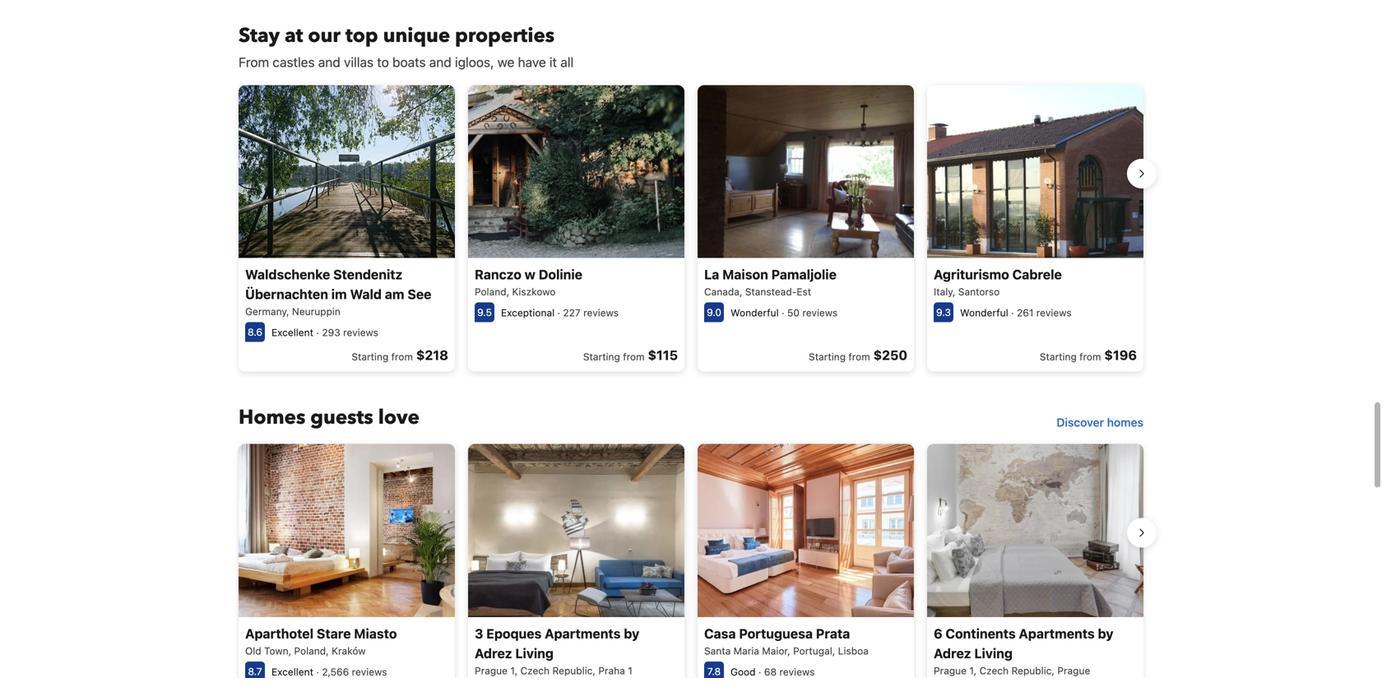Task type: vqa. For each thing, say whether or not it's contained in the screenshot.


Task type: locate. For each thing, give the bounding box(es) containing it.
continents
[[946, 626, 1016, 642]]

town,
[[264, 645, 291, 657]]

2,566
[[322, 666, 349, 678]]

1 horizontal spatial poland,
[[475, 286, 510, 298]]

reviews down kraków
[[352, 666, 387, 678]]

0 vertical spatial excellent element
[[272, 327, 314, 338]]

1 excellent element from the top
[[272, 327, 314, 338]]

czech inside '6 continents apartments by adrez living prague 1, czech republic, prague'
[[980, 665, 1009, 677]]

· left 50 on the top right of the page
[[782, 307, 785, 319]]

· left 261
[[1011, 307, 1014, 319]]

3 starting from the left
[[809, 351, 846, 363]]

top
[[346, 22, 378, 49]]

castles
[[273, 54, 315, 70]]

1 and from the left
[[318, 54, 341, 70]]

1 vertical spatial poland,
[[294, 645, 329, 657]]

2 living from the left
[[975, 646, 1013, 661]]

adrez
[[475, 646, 512, 661], [934, 646, 972, 661]]

·
[[558, 307, 561, 319], [782, 307, 785, 319], [1011, 307, 1014, 319], [316, 327, 319, 338], [316, 666, 319, 678], [759, 666, 762, 678]]

apartments inside '6 continents apartments by adrez living prague 1, czech republic, prague'
[[1019, 626, 1095, 642]]

excellent for im
[[272, 327, 314, 338]]

reviews right 261
[[1037, 307, 1072, 319]]

6
[[934, 626, 943, 642]]

reviews right the 227
[[584, 307, 619, 319]]

czech down continents
[[980, 665, 1009, 677]]

0 vertical spatial region
[[225, 78, 1157, 378]]

have
[[518, 54, 546, 70]]

neuruppin
[[292, 306, 341, 317]]

9.0 element
[[704, 303, 724, 322]]

1 excellent from the top
[[272, 327, 314, 338]]

waldschenke stendenitz übernachten im wald am see germany, neuruppin
[[245, 267, 432, 317]]

reviews right 293
[[343, 327, 379, 338]]

stendenitz
[[333, 267, 403, 282]]

starting down exceptional · 227 reviews
[[583, 351, 620, 363]]

starting down the excellent · 293 reviews
[[352, 351, 389, 363]]

at
[[285, 22, 303, 49]]

adrez for continents
[[934, 646, 972, 661]]

wald
[[350, 287, 382, 302]]

2 region from the top
[[225, 438, 1157, 678]]

maison
[[723, 267, 769, 282]]

republic, left the praha
[[553, 665, 596, 677]]

261
[[1017, 307, 1034, 319]]

0 horizontal spatial republic,
[[553, 665, 596, 677]]

from for $218
[[391, 351, 413, 363]]

1, inside 3 epoques apartments by adrez living prague 1, czech republic, praha 1
[[511, 665, 518, 677]]

praha
[[599, 665, 625, 677]]

starting from $196
[[1040, 347, 1137, 363]]

7.8 element
[[704, 662, 724, 678]]

2 wonderful from the left
[[960, 307, 1009, 319]]

boats
[[393, 54, 426, 70]]

portugal,
[[794, 645, 836, 657]]

1, down continents
[[970, 665, 977, 677]]

wonderful · 50 reviews
[[731, 307, 838, 319]]

aparthotel
[[245, 626, 314, 642]]

wonderful element down stanstead-
[[731, 307, 779, 319]]

4 from from the left
[[1080, 351, 1102, 363]]

1, for epoques
[[511, 665, 518, 677]]

starting inside starting from $250
[[809, 351, 846, 363]]

region for homes guests love
[[225, 438, 1157, 678]]

3 from from the left
[[849, 351, 870, 363]]

by inside '6 continents apartments by adrez living prague 1, czech republic, prague'
[[1098, 626, 1114, 642]]

adrez inside '6 continents apartments by adrez living prague 1, czech republic, prague'
[[934, 646, 972, 661]]

apartments right continents
[[1019, 626, 1095, 642]]

1 horizontal spatial adrez
[[934, 646, 972, 661]]

czech inside 3 epoques apartments by adrez living prague 1, czech republic, praha 1
[[521, 665, 550, 677]]

227
[[563, 307, 581, 319]]

starting down wonderful · 50 reviews
[[809, 351, 846, 363]]

· for w
[[558, 307, 561, 319]]

2 apartments from the left
[[1019, 626, 1095, 642]]

starting from $218
[[352, 347, 449, 363]]

2 by from the left
[[1098, 626, 1114, 642]]

excellent for old
[[272, 666, 314, 678]]

republic, down continents
[[1012, 665, 1055, 677]]

wonderful down santorso
[[960, 307, 1009, 319]]

4 starting from the left
[[1040, 351, 1077, 363]]

68
[[764, 666, 777, 678]]

1 starting from the left
[[352, 351, 389, 363]]

reviews
[[584, 307, 619, 319], [803, 307, 838, 319], [1037, 307, 1072, 319], [343, 327, 379, 338], [352, 666, 387, 678], [780, 666, 815, 678]]

0 horizontal spatial and
[[318, 54, 341, 70]]

wonderful for pamaljolie
[[731, 307, 779, 319]]

from for $250
[[849, 351, 870, 363]]

good
[[731, 666, 756, 678]]

apartments
[[545, 626, 621, 642], [1019, 626, 1095, 642]]

$218
[[416, 347, 449, 363]]

republic, inside 3 epoques apartments by adrez living prague 1, czech republic, praha 1
[[553, 665, 596, 677]]

starting
[[352, 351, 389, 363], [583, 351, 620, 363], [809, 351, 846, 363], [1040, 351, 1077, 363]]

1 horizontal spatial apartments
[[1019, 626, 1095, 642]]

living inside 3 epoques apartments by adrez living prague 1, czech republic, praha 1
[[515, 646, 554, 661]]

starting inside starting from $115
[[583, 351, 620, 363]]

wonderful element for pamaljolie
[[731, 307, 779, 319]]

0 horizontal spatial by
[[624, 626, 640, 642]]

0 vertical spatial poland,
[[475, 286, 510, 298]]

and right boats
[[429, 54, 452, 70]]

2 horizontal spatial prague
[[1058, 665, 1091, 677]]

1 horizontal spatial prague
[[934, 665, 967, 677]]

cabrele
[[1013, 267, 1062, 282]]

1 living from the left
[[515, 646, 554, 661]]

republic,
[[553, 665, 596, 677], [1012, 665, 1055, 677]]

2 adrez from the left
[[934, 646, 972, 661]]

1 czech from the left
[[521, 665, 550, 677]]

2 from from the left
[[623, 351, 645, 363]]

starting from $115
[[583, 347, 678, 363]]

living down epoques at left bottom
[[515, 646, 554, 661]]

apartments up the praha
[[545, 626, 621, 642]]

1 horizontal spatial czech
[[980, 665, 1009, 677]]

1 prague from the left
[[475, 665, 508, 677]]

1, for continents
[[970, 665, 977, 677]]

1 region from the top
[[225, 78, 1157, 378]]

from inside starting from $250
[[849, 351, 870, 363]]

and
[[318, 54, 341, 70], [429, 54, 452, 70]]

1 horizontal spatial living
[[975, 646, 1013, 661]]

· left 293
[[316, 327, 319, 338]]

starting inside starting from $196
[[1040, 351, 1077, 363]]

· left the 227
[[558, 307, 561, 319]]

· left 2,566
[[316, 666, 319, 678]]

good element
[[731, 666, 756, 678]]

1 by from the left
[[624, 626, 640, 642]]

from left $196 at the right bottom of the page
[[1080, 351, 1102, 363]]

excellent down town,
[[272, 666, 314, 678]]

2 starting from the left
[[583, 351, 620, 363]]

· for stare
[[316, 666, 319, 678]]

0 horizontal spatial poland,
[[294, 645, 329, 657]]

8.7 element
[[245, 662, 265, 678]]

discover
[[1057, 416, 1104, 429]]

stay
[[239, 22, 280, 49]]

0 horizontal spatial czech
[[521, 665, 550, 677]]

excellent · 2,566 reviews
[[272, 666, 387, 678]]

1,
[[511, 665, 518, 677], [970, 665, 977, 677]]

9.5 element
[[475, 303, 495, 322]]

living for epoques
[[515, 646, 554, 661]]

we
[[498, 54, 515, 70]]

agriturismo
[[934, 267, 1010, 282]]

reviews for $250
[[803, 307, 838, 319]]

from
[[239, 54, 269, 70]]

9.3 element
[[934, 303, 954, 322]]

from left $115
[[623, 351, 645, 363]]

and down our on the left top
[[318, 54, 341, 70]]

living down continents
[[975, 646, 1013, 661]]

0 horizontal spatial prague
[[475, 665, 508, 677]]

wonderful element
[[731, 307, 779, 319], [960, 307, 1009, 319]]

excellent element down town,
[[272, 666, 314, 678]]

santa
[[704, 645, 731, 657]]

casa
[[704, 626, 736, 642]]

excellent element down neuruppin
[[272, 327, 314, 338]]

1 wonderful element from the left
[[731, 307, 779, 319]]

apartments inside 3 epoques apartments by adrez living prague 1, czech republic, praha 1
[[545, 626, 621, 642]]

adrez down 6
[[934, 646, 972, 661]]

poland, down ranczo
[[475, 286, 510, 298]]

1 vertical spatial excellent
[[272, 666, 314, 678]]

starting for $196
[[1040, 351, 1077, 363]]

· for maison
[[782, 307, 785, 319]]

czech down epoques at left bottom
[[521, 665, 550, 677]]

1 horizontal spatial wonderful
[[960, 307, 1009, 319]]

0 horizontal spatial apartments
[[545, 626, 621, 642]]

maria
[[734, 645, 760, 657]]

1 vertical spatial excellent element
[[272, 666, 314, 678]]

0 horizontal spatial wonderful element
[[731, 307, 779, 319]]

from inside starting from $115
[[623, 351, 645, 363]]

1 1, from the left
[[511, 665, 518, 677]]

excellent element
[[272, 327, 314, 338], [272, 666, 314, 678]]

2 excellent element from the top
[[272, 666, 314, 678]]

poland,
[[475, 286, 510, 298], [294, 645, 329, 657]]

region
[[225, 78, 1157, 378], [225, 438, 1157, 678]]

1 apartments from the left
[[545, 626, 621, 642]]

from
[[391, 351, 413, 363], [623, 351, 645, 363], [849, 351, 870, 363], [1080, 351, 1102, 363]]

reviews for $218
[[343, 327, 379, 338]]

wonderful
[[731, 307, 779, 319], [960, 307, 1009, 319]]

1, inside '6 continents apartments by adrez living prague 1, czech republic, prague'
[[970, 665, 977, 677]]

est
[[797, 286, 812, 298]]

1 horizontal spatial and
[[429, 54, 452, 70]]

1 adrez from the left
[[475, 646, 512, 661]]

0 horizontal spatial adrez
[[475, 646, 512, 661]]

poland, up excellent · 2,566 reviews
[[294, 645, 329, 657]]

region containing waldschenke stendenitz übernachten im wald am see
[[225, 78, 1157, 378]]

living inside '6 continents apartments by adrez living prague 1, czech republic, prague'
[[975, 646, 1013, 661]]

from left $250
[[849, 351, 870, 363]]

wonderful down stanstead-
[[731, 307, 779, 319]]

2 czech from the left
[[980, 665, 1009, 677]]

adrez inside 3 epoques apartments by adrez living prague 1, czech republic, praha 1
[[475, 646, 512, 661]]

· left the 68
[[759, 666, 762, 678]]

1 horizontal spatial republic,
[[1012, 665, 1055, 677]]

excellent · 293 reviews
[[272, 327, 379, 338]]

1 wonderful from the left
[[731, 307, 779, 319]]

2 prague from the left
[[934, 665, 967, 677]]

0 horizontal spatial 1,
[[511, 665, 518, 677]]

prague for 3 epoques apartments by adrez living
[[475, 665, 508, 677]]

starting for $250
[[809, 351, 846, 363]]

2 wonderful element from the left
[[960, 307, 1009, 319]]

homes guests love
[[239, 404, 420, 431]]

by inside 3 epoques apartments by adrez living prague 1, czech republic, praha 1
[[624, 626, 640, 642]]

guests
[[311, 404, 373, 431]]

republic, for continents
[[1012, 665, 1055, 677]]

from inside starting from $218
[[391, 351, 413, 363]]

discover homes
[[1057, 416, 1144, 429]]

living
[[515, 646, 554, 661], [975, 646, 1013, 661]]

0 vertical spatial excellent
[[272, 327, 314, 338]]

1 horizontal spatial 1,
[[970, 665, 977, 677]]

waldschenke
[[245, 267, 330, 282]]

2 excellent from the top
[[272, 666, 314, 678]]

santorso
[[959, 286, 1000, 298]]

la
[[704, 267, 720, 282]]

2 republic, from the left
[[1012, 665, 1055, 677]]

adrez down 3
[[475, 646, 512, 661]]

starting down wonderful · 261 reviews
[[1040, 351, 1077, 363]]

unique
[[383, 22, 450, 49]]

igloos,
[[455, 54, 494, 70]]

starting inside starting from $218
[[352, 351, 389, 363]]

wonderful element down santorso
[[960, 307, 1009, 319]]

excellent down neuruppin
[[272, 327, 314, 338]]

1 horizontal spatial by
[[1098, 626, 1114, 642]]

prague inside 3 epoques apartments by adrez living prague 1, czech republic, praha 1
[[475, 665, 508, 677]]

0 horizontal spatial living
[[515, 646, 554, 661]]

1 horizontal spatial wonderful element
[[960, 307, 1009, 319]]

excellent
[[272, 327, 314, 338], [272, 666, 314, 678]]

wonderful for italy,
[[960, 307, 1009, 319]]

region for stay at our top unique properties
[[225, 78, 1157, 378]]

reviews down est
[[803, 307, 838, 319]]

from inside starting from $196
[[1080, 351, 1102, 363]]

from left $218
[[391, 351, 413, 363]]

region containing aparthotel stare miasto
[[225, 438, 1157, 678]]

agriturismo cabrele italy, santorso
[[934, 267, 1062, 298]]

übernachten
[[245, 287, 328, 302]]

0 horizontal spatial wonderful
[[731, 307, 779, 319]]

2 1, from the left
[[970, 665, 977, 677]]

1 from from the left
[[391, 351, 413, 363]]

la maison pamaljolie canada, stanstead-est
[[704, 267, 837, 298]]

1 republic, from the left
[[553, 665, 596, 677]]

9.5
[[477, 307, 492, 318]]

republic, inside '6 continents apartments by adrez living prague 1, czech republic, prague'
[[1012, 665, 1055, 677]]

· for stendenitz
[[316, 327, 319, 338]]

1, down epoques at left bottom
[[511, 665, 518, 677]]

1 vertical spatial region
[[225, 438, 1157, 678]]



Task type: describe. For each thing, give the bounding box(es) containing it.
am
[[385, 287, 405, 302]]

2 and from the left
[[429, 54, 452, 70]]

old
[[245, 645, 261, 657]]

stare
[[317, 626, 351, 642]]

prague for 6 continents apartments by adrez living
[[934, 665, 967, 677]]

7.8
[[708, 666, 721, 677]]

exceptional
[[501, 307, 555, 319]]

· for portuguesa
[[759, 666, 762, 678]]

maior,
[[762, 645, 791, 657]]

poland, inside ranczo w dolinie poland, kiszkowo
[[475, 286, 510, 298]]

$250
[[874, 347, 908, 363]]

reviews right the 68
[[780, 666, 815, 678]]

from for $196
[[1080, 351, 1102, 363]]

kiszkowo
[[512, 286, 556, 298]]

starting from $250
[[809, 347, 908, 363]]

im
[[332, 287, 347, 302]]

exceptional · 227 reviews
[[501, 307, 619, 319]]

lisboa
[[838, 645, 869, 657]]

love
[[378, 404, 420, 431]]

8.6 element
[[245, 322, 265, 342]]

epoques
[[487, 626, 542, 642]]

wonderful element for italy,
[[960, 307, 1009, 319]]

aparthotel stare miasto old town, poland, kraków
[[245, 626, 397, 657]]

homes
[[1107, 416, 1144, 429]]

kraków
[[332, 645, 366, 657]]

6 continents apartments by adrez living prague 1, czech republic, prague
[[934, 626, 1114, 677]]

apartments for epoques
[[545, 626, 621, 642]]

canada,
[[704, 286, 743, 298]]

stay at our top unique properties from castles and villas to boats and igloos, we have it all
[[239, 22, 574, 70]]

dolinie
[[539, 267, 583, 282]]

8.7
[[248, 666, 262, 677]]

czech for epoques
[[521, 665, 550, 677]]

czech for continents
[[980, 665, 1009, 677]]

germany,
[[245, 306, 289, 317]]

poland, inside aparthotel stare miasto old town, poland, kraków
[[294, 645, 329, 657]]

w
[[525, 267, 536, 282]]

by for 3 epoques apartments by adrez living
[[624, 626, 640, 642]]

properties
[[455, 22, 555, 49]]

living for continents
[[975, 646, 1013, 661]]

pamaljolie
[[772, 267, 837, 282]]

3
[[475, 626, 483, 642]]

reviews for $115
[[584, 307, 619, 319]]

ranczo
[[475, 267, 522, 282]]

exceptional element
[[501, 307, 555, 319]]

50
[[788, 307, 800, 319]]

$115
[[648, 347, 678, 363]]

villas
[[344, 54, 374, 70]]

discover homes link
[[1050, 408, 1151, 438]]

good · 68 reviews
[[731, 666, 815, 678]]

wonderful · 261 reviews
[[960, 307, 1072, 319]]

see
[[408, 287, 432, 302]]

it
[[550, 54, 557, 70]]

excellent element for im
[[272, 327, 314, 338]]

3 epoques apartments by adrez living prague 1, czech republic, praha 1
[[475, 626, 640, 677]]

casa portuguesa prata santa maria maior, portugal, lisboa
[[704, 626, 869, 657]]

stanstead-
[[745, 286, 797, 298]]

by for 6 continents apartments by adrez living
[[1098, 626, 1114, 642]]

1
[[628, 665, 633, 677]]

8.6
[[248, 326, 263, 338]]

ranczo w dolinie poland, kiszkowo
[[475, 267, 583, 298]]

3 prague from the left
[[1058, 665, 1091, 677]]

apartments for continents
[[1019, 626, 1095, 642]]

homes
[[239, 404, 306, 431]]

9.0
[[707, 307, 722, 318]]

portuguesa
[[739, 626, 813, 642]]

all
[[561, 54, 574, 70]]

293
[[322, 327, 340, 338]]

republic, for epoques
[[553, 665, 596, 677]]

9.3
[[937, 307, 951, 318]]

$196
[[1105, 347, 1137, 363]]

to
[[377, 54, 389, 70]]

starting for $218
[[352, 351, 389, 363]]

reviews for $196
[[1037, 307, 1072, 319]]

prata
[[816, 626, 850, 642]]

italy,
[[934, 286, 956, 298]]

· for cabrele
[[1011, 307, 1014, 319]]

miasto
[[354, 626, 397, 642]]

our
[[308, 22, 341, 49]]

starting for $115
[[583, 351, 620, 363]]

from for $115
[[623, 351, 645, 363]]

adrez for epoques
[[475, 646, 512, 661]]

excellent element for old
[[272, 666, 314, 678]]



